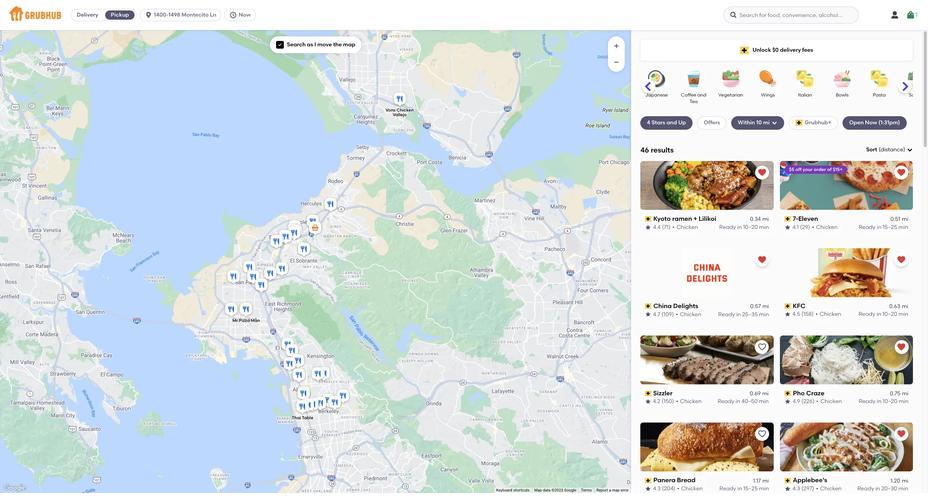 Task type: vqa. For each thing, say whether or not it's contained in the screenshot.


Task type: describe. For each thing, give the bounding box(es) containing it.
(150)
[[662, 399, 675, 405]]

mi for kfc
[[902, 304, 909, 310]]

10–20 for kfc
[[883, 312, 898, 318]]

thai table
[[292, 416, 313, 421]]

min for kyoto ramen + lilikoi
[[759, 224, 769, 231]]

min for panera bread
[[759, 486, 769, 493]]

star icon image for kyoto ramen + lilikoi
[[645, 225, 651, 231]]

• chicken for sizzler
[[676, 399, 702, 405]]

4.1
[[793, 224, 799, 231]]

salads image
[[903, 70, 928, 87]]

• chicken for panera bread
[[677, 486, 703, 493]]

min for china delights
[[759, 312, 769, 318]]

(297)
[[802, 486, 815, 493]]

yunnan style rice noodle image
[[280, 337, 296, 354]]

(29)
[[800, 224, 810, 231]]

coffee and tea
[[681, 92, 707, 105]]

mi for kyoto ramen + lilikoi
[[763, 216, 769, 223]]

data
[[543, 489, 551, 493]]

none field containing sort
[[867, 146, 913, 154]]

in for china delights
[[737, 312, 741, 318]]

sizzler logo image
[[641, 336, 774, 385]]

ready for panera bread
[[720, 486, 736, 493]]

ln
[[210, 12, 216, 18]]

grubhub plus flag logo image for grubhub+
[[796, 120, 803, 126]]

7-eleven
[[793, 215, 818, 223]]

kyoto ramen + lilikoi
[[654, 215, 717, 223]]

proceed to c button
[[871, 209, 928, 223]]

1 button
[[907, 8, 918, 22]]

1 vertical spatial map
[[612, 489, 620, 493]]

min for 7-eleven
[[899, 224, 909, 231]]

0.34
[[750, 216, 761, 223]]

china delights image
[[287, 219, 303, 236]]

ready for kyoto ramen + lilikoi
[[720, 224, 736, 231]]

little kathmandu image
[[284, 343, 300, 360]]

fees
[[802, 47, 813, 53]]

map
[[534, 489, 542, 493]]

within 10 mi
[[738, 120, 770, 126]]

in for pho craze
[[877, 399, 882, 405]]

subscription pass image for china delights
[[645, 304, 652, 309]]

10
[[757, 120, 762, 126]]

©2023
[[552, 489, 563, 493]]

ready for applebee's
[[858, 486, 874, 493]]

google image
[[2, 484, 27, 494]]

subscription pass image for 7-eleven
[[785, 217, 792, 222]]

• for kfc
[[816, 312, 818, 318]]

0.34 mi
[[750, 216, 769, 223]]

stars
[[652, 120, 666, 126]]

panera bread image
[[278, 229, 294, 246]]

vegetarian
[[719, 92, 744, 98]]

ramen
[[673, 215, 692, 223]]

main navigation navigation
[[0, 0, 928, 30]]

15–25 for panera bread
[[744, 486, 758, 493]]

save this restaurant button for panera bread
[[755, 428, 769, 442]]

svg image inside 1 button
[[907, 10, 916, 20]]

italian
[[798, 92, 812, 98]]

4.7
[[653, 312, 661, 318]]

google
[[564, 489, 577, 493]]

in for applebee's
[[876, 486, 880, 493]]

1400-1498 montecito ln button
[[140, 9, 224, 21]]

saved restaurant image for delights
[[758, 256, 767, 265]]

minus icon image
[[613, 58, 620, 66]]

star icon image for applebee's
[[785, 487, 791, 493]]

• for panera bread
[[677, 486, 680, 493]]

40–50
[[742, 399, 758, 405]]

grubhub plus flag logo image for unlock $0 delivery fees
[[740, 47, 750, 54]]

1400-
[[154, 12, 169, 18]]

ready in 15–25 min for 7-eleven
[[859, 224, 909, 231]]

star icon image for kfc
[[785, 312, 791, 318]]

wings image
[[755, 70, 782, 87]]

15–25 for 7-eleven
[[883, 224, 898, 231]]

sizzler image
[[286, 223, 301, 240]]

move
[[318, 41, 332, 48]]

bread
[[677, 478, 696, 485]]

delivery
[[77, 12, 98, 18]]

dog haus image
[[296, 385, 312, 402]]

0.63 mi
[[890, 304, 909, 310]]

coffee
[[681, 92, 697, 98]]

wings
[[761, 92, 775, 98]]

of
[[827, 167, 832, 172]]

marty's grill image
[[224, 302, 239, 319]]

table
[[302, 416, 313, 421]]

1498
[[169, 12, 180, 18]]

map data ©2023 google
[[534, 489, 577, 493]]

vallejo
[[393, 112, 407, 117]]

open now (1:31pm)
[[849, 120, 900, 126]]

vons chicken vallejo
[[386, 108, 414, 117]]

saved restaurant button for kfc
[[895, 253, 909, 267]]

mi for applebee's
[[902, 478, 909, 485]]

• chicken for kfc
[[816, 312, 842, 318]]

pho craze
[[793, 390, 825, 398]]

tea
[[690, 99, 698, 105]]

the cheese steak shop image
[[327, 395, 343, 412]]

kyoto
[[654, 215, 671, 223]]

map region
[[0, 0, 645, 494]]

7-eleven logo image
[[780, 161, 913, 210]]

10–20 for kyoto ramen + lilikoi
[[743, 224, 758, 231]]

ready for kfc
[[859, 312, 876, 318]]

7 eleven image
[[308, 220, 323, 237]]

pasta image
[[866, 70, 893, 87]]

saved restaurant image
[[897, 256, 906, 265]]

applebee's image
[[277, 228, 292, 245]]

pizza guys image
[[300, 398, 316, 415]]

1.17 mi
[[753, 478, 769, 485]]

7-
[[793, 215, 799, 223]]

0.69
[[750, 391, 761, 398]]

(109)
[[662, 312, 674, 318]]

save this restaurant image for sizzler
[[758, 343, 767, 352]]

delivery
[[780, 47, 801, 53]]

italian image
[[792, 70, 819, 87]]

• for kyoto ramen + lilikoi
[[673, 224, 675, 231]]

craze
[[806, 390, 825, 398]]

pickup button
[[104, 9, 136, 21]]

salads
[[909, 92, 924, 98]]

the
[[333, 41, 342, 48]]

star icon image for pho craze
[[785, 399, 791, 406]]

saved restaurant button for kyoto ramen + lilikoi
[[755, 166, 769, 180]]

results
[[651, 146, 674, 155]]

46
[[641, 146, 649, 155]]

star icon image for sizzler
[[645, 399, 651, 406]]

star icon image for china delights
[[645, 312, 651, 318]]

himalayan flavors image
[[313, 396, 328, 413]]

kaliente restaurant image
[[274, 261, 290, 278]]

mi for china delights
[[763, 304, 769, 310]]

error
[[621, 489, 629, 493]]

in for sizzler
[[736, 399, 741, 405]]

terms
[[581, 489, 592, 493]]

• chicken for applebee's
[[816, 486, 842, 493]]

1 vertical spatial and
[[667, 120, 677, 126]]

pho craze image
[[287, 225, 302, 242]]

a
[[609, 489, 611, 493]]

10–20 for pho craze
[[883, 399, 898, 405]]

ready in 10–20 min for kyoto ramen + lilikoi
[[720, 224, 769, 231]]

report a map error
[[597, 489, 629, 493]]

sichuan fusion image
[[282, 356, 297, 373]]

subscription pass image for sizzler
[[645, 391, 652, 397]]

mi for sizzler
[[763, 391, 769, 398]]

kfc
[[793, 303, 806, 310]]

report a map error link
[[597, 489, 629, 493]]

4 stars and up
[[647, 120, 686, 126]]

as
[[307, 41, 313, 48]]

delivery button
[[71, 9, 104, 21]]

subscription pass image for kyoto ramen + lilikoi
[[645, 217, 652, 222]]

banh mi & roll factory image
[[335, 389, 351, 406]]

save this restaurant image for panera bread
[[758, 430, 767, 440]]

$5 off your order of $15+
[[789, 167, 843, 172]]

0 vertical spatial map
[[343, 41, 356, 48]]

china
[[654, 303, 672, 310]]

• for pho craze
[[816, 399, 819, 405]]

4.3 for applebee's
[[793, 486, 800, 493]]

• for 7-eleven
[[812, 224, 814, 231]]

vons
[[386, 108, 396, 113]]

• for applebee's
[[816, 486, 819, 493]]

4.2
[[653, 399, 661, 405]]

kyoto ramen + lilikoi image
[[305, 214, 321, 231]]



Task type: locate. For each thing, give the bounding box(es) containing it.
sort
[[867, 147, 878, 153]]

kfc logo image
[[780, 249, 913, 298]]

• right (158)
[[816, 312, 818, 318]]

(226)
[[802, 399, 815, 405]]

ready in 15–25 min down 1.17 at the bottom of the page
[[720, 486, 769, 493]]

mi right 1.17 at the bottom of the page
[[763, 478, 769, 485]]

0.51
[[891, 216, 901, 223]]

in for kyoto ramen + lilikoi
[[738, 224, 742, 231]]

chicken down eleven
[[816, 224, 838, 231]]

la strada italian restaurant image
[[246, 269, 261, 286]]

mr
[[232, 319, 238, 324]]

4.7 (109)
[[653, 312, 674, 318]]

subscription pass image for kfc
[[785, 304, 792, 309]]

map right a
[[612, 489, 620, 493]]

star icon image left 4.2
[[645, 399, 651, 406]]

and
[[698, 92, 707, 98], [667, 120, 677, 126]]

map right 'the'
[[343, 41, 356, 48]]

subscription pass image
[[785, 217, 792, 222], [785, 304, 792, 309], [785, 391, 792, 397], [645, 479, 652, 484]]

1 vertical spatial now
[[865, 120, 878, 126]]

star icon image for 7-eleven
[[785, 225, 791, 231]]

0.57 mi
[[751, 304, 769, 310]]

1.20
[[891, 478, 901, 485]]

grubhub+
[[805, 120, 832, 126]]

0 horizontal spatial map
[[343, 41, 356, 48]]

4.3 left (297)
[[793, 486, 800, 493]]

chicken for pho craze
[[821, 399, 842, 405]]

subscription pass image
[[645, 217, 652, 222], [645, 304, 652, 309], [645, 391, 652, 397], [785, 479, 792, 484]]

saved restaurant image for craze
[[897, 343, 906, 352]]

save this restaurant button down '25–35'
[[755, 341, 769, 355]]

4.4
[[653, 224, 661, 231]]

0 horizontal spatial and
[[667, 120, 677, 126]]

4.5 (158)
[[793, 312, 814, 318]]

now right open
[[865, 120, 878, 126]]

chicken for 7-eleven
[[816, 224, 838, 231]]

• chicken for 7-eleven
[[812, 224, 838, 231]]

ready in 20–30 min
[[858, 486, 909, 493]]

0 horizontal spatial 15–25
[[744, 486, 758, 493]]

ready for pho craze
[[859, 399, 876, 405]]

mi right 0.63
[[902, 304, 909, 310]]

1 horizontal spatial 15–25
[[883, 224, 898, 231]]

mi right 0.51
[[902, 216, 909, 223]]

mi right 1.20
[[902, 478, 909, 485]]

1 horizontal spatial grubhub plus flag logo image
[[796, 120, 803, 126]]

ready in 10–20 min
[[720, 224, 769, 231], [859, 312, 909, 318], [859, 399, 909, 405]]

• right (29)
[[812, 224, 814, 231]]

0 vertical spatial save this restaurant button
[[755, 341, 769, 355]]

mi right 0.75
[[902, 391, 909, 398]]

proceed to c
[[895, 213, 928, 219]]

min down 0.34 mi at the top of page
[[759, 224, 769, 231]]

save this restaurant image down 40–50
[[758, 430, 767, 440]]

off
[[796, 167, 802, 172]]

svg image inside 1400-1498 montecito ln button
[[145, 11, 152, 19]]

ready for china delights
[[719, 312, 735, 318]]

min down 0.69 mi
[[759, 399, 769, 405]]

up
[[679, 120, 686, 126]]

save this restaurant image down '25–35'
[[758, 343, 767, 352]]

• for sizzler
[[676, 399, 679, 405]]

• down china delights
[[676, 312, 678, 318]]

now inside button
[[239, 12, 251, 18]]

ready in 10–20 min for kfc
[[859, 312, 909, 318]]

pho
[[793, 390, 805, 398]]

star icon image left 4.4
[[645, 225, 651, 231]]

1 save this restaurant button from the top
[[755, 341, 769, 355]]

0 horizontal spatial 4.3
[[653, 486, 661, 493]]

taco bell image
[[323, 197, 338, 214]]

2 4.3 from the left
[[793, 486, 800, 493]]

keyboard
[[496, 489, 512, 493]]

keyboard shortcuts button
[[496, 489, 530, 494]]

chicken right '(150)'
[[681, 399, 702, 405]]

pollos asados don rafa image
[[226, 269, 241, 286]]

1 horizontal spatial now
[[865, 120, 878, 126]]

)
[[904, 147, 906, 153]]

None field
[[867, 146, 913, 154]]

eleven
[[799, 215, 818, 223]]

4.9
[[793, 399, 800, 405]]

saved restaurant button
[[755, 166, 769, 180], [895, 166, 909, 180], [755, 253, 769, 267], [895, 253, 909, 267], [895, 341, 909, 355], [895, 428, 909, 442]]

svg image
[[907, 10, 916, 20], [907, 147, 913, 153]]

now right ln
[[239, 12, 251, 18]]

• chicken down eleven
[[812, 224, 838, 231]]

and up tea
[[698, 92, 707, 98]]

vons chicken vallejo image
[[392, 91, 408, 108]]

ready for sizzler
[[718, 399, 735, 405]]

in for kfc
[[877, 312, 882, 318]]

• chicken for kyoto ramen + lilikoi
[[673, 224, 698, 231]]

in for 7-eleven
[[877, 224, 882, 231]]

subscription pass image left the kfc
[[785, 304, 792, 309]]

0 vertical spatial and
[[698, 92, 707, 98]]

star icon image left 4.5
[[785, 312, 791, 318]]

thai table image
[[295, 399, 310, 416]]

• chicken down craze at the bottom right
[[816, 399, 842, 405]]

pyeong chang tofu image
[[305, 397, 320, 414]]

• right (71)
[[673, 224, 675, 231]]

offers
[[704, 120, 720, 126]]

chicken down bread
[[682, 486, 703, 493]]

and left up
[[667, 120, 677, 126]]

• chicken right (158)
[[816, 312, 842, 318]]

0 vertical spatial now
[[239, 12, 251, 18]]

15–25 down 1.17 at the bottom of the page
[[744, 486, 758, 493]]

0 vertical spatial save this restaurant image
[[758, 343, 767, 352]]

min down the 0.57 mi
[[759, 312, 769, 318]]

order
[[814, 167, 826, 172]]

khana peena solano image
[[316, 366, 332, 383]]

chicken for sizzler
[[681, 399, 702, 405]]

silver ocean image
[[263, 266, 278, 283]]

• chicken down delights
[[676, 312, 702, 318]]

mi right 10
[[763, 120, 770, 126]]

min for pho craze
[[899, 399, 909, 405]]

subscription pass image left pho
[[785, 391, 792, 397]]

min for sizzler
[[759, 399, 769, 405]]

• right (297)
[[816, 486, 819, 493]]

min for applebee's
[[899, 486, 909, 493]]

unlock $0 delivery fees
[[753, 47, 813, 53]]

1 vertical spatial ready in 10–20 min
[[859, 312, 909, 318]]

grubhub plus flag logo image
[[740, 47, 750, 54], [796, 120, 803, 126]]

japanese image
[[643, 70, 670, 87]]

pizza
[[239, 319, 250, 324]]

super super restaurant image
[[296, 386, 311, 403]]

applebee's
[[793, 478, 828, 485]]

(
[[879, 147, 881, 153]]

ready in 10–20 min down 0.75
[[859, 399, 909, 405]]

1 vertical spatial svg image
[[907, 147, 913, 153]]

chicken down delights
[[680, 312, 702, 318]]

• chicken down the "applebee's"
[[816, 486, 842, 493]]

0 vertical spatial 10–20
[[743, 224, 758, 231]]

save this restaurant image
[[758, 343, 767, 352], [758, 430, 767, 440]]

• down craze at the bottom right
[[816, 399, 819, 405]]

chicken right vons
[[397, 108, 414, 113]]

lilikoi
[[699, 215, 717, 223]]

subscription pass image left the 7-
[[785, 217, 792, 222]]

1 vertical spatial ready in 15–25 min
[[720, 486, 769, 493]]

grubhub plus flag logo image left unlock
[[740, 47, 750, 54]]

chicken down the "applebee's"
[[821, 486, 842, 493]]

coffee and tea image
[[680, 70, 708, 87]]

panera bread
[[654, 478, 696, 485]]

min down 1.20 mi
[[899, 486, 909, 493]]

mi right 0.57
[[763, 304, 769, 310]]

ready for 7-eleven
[[859, 224, 876, 231]]

0 horizontal spatial ready in 15–25 min
[[720, 486, 769, 493]]

0 vertical spatial ready in 10–20 min
[[720, 224, 769, 231]]

• chicken for pho craze
[[816, 399, 842, 405]]

ihop image
[[269, 234, 284, 251]]

4.2 (150)
[[653, 399, 675, 405]]

min down 1.17 mi
[[759, 486, 769, 493]]

montecito
[[182, 12, 209, 18]]

star icon image for panera bread
[[645, 487, 651, 493]]

star icon image left 4.1
[[785, 225, 791, 231]]

kfc image
[[288, 224, 304, 241]]

Search for food, convenience, alcohol... search field
[[724, 7, 859, 24]]

delights
[[674, 303, 699, 310]]

1 vertical spatial save this restaurant button
[[755, 428, 769, 442]]

min for kfc
[[899, 312, 909, 318]]

4.1 (29)
[[793, 224, 810, 231]]

4.3 down panera
[[653, 486, 661, 493]]

0 vertical spatial ready in 15–25 min
[[859, 224, 909, 231]]

in for panera bread
[[738, 486, 742, 493]]

ready in 15–25 min for panera bread
[[720, 486, 769, 493]]

1 save this restaurant image from the top
[[758, 343, 767, 352]]

15–25 down 0.51
[[883, 224, 898, 231]]

1 4.3 from the left
[[653, 486, 661, 493]]

proceed
[[895, 213, 917, 219]]

subscription pass image for pho craze
[[785, 391, 792, 397]]

saved restaurant image for ramen
[[758, 168, 767, 177]]

2 save this restaurant button from the top
[[755, 428, 769, 442]]

yummy house image
[[242, 260, 257, 277]]

min down 0.63 mi
[[899, 312, 909, 318]]

1 horizontal spatial 4.3
[[793, 486, 800, 493]]

0 vertical spatial svg image
[[907, 10, 916, 20]]

4.3 for panera bread
[[653, 486, 661, 493]]

saved restaurant button for china delights
[[755, 253, 769, 267]]

pho craze logo image
[[780, 336, 913, 385]]

star icon image left 4.9 at right
[[785, 399, 791, 406]]

subscription pass image left the "applebee's"
[[785, 479, 792, 484]]

i
[[315, 41, 316, 48]]

4
[[647, 120, 651, 126]]

chicken for kyoto ramen + lilikoi
[[677, 224, 698, 231]]

1 horizontal spatial map
[[612, 489, 620, 493]]

star icon image left 4.3 (297)
[[785, 487, 791, 493]]

and inside coffee and tea
[[698, 92, 707, 98]]

0.63
[[890, 304, 901, 310]]

vegetarian image
[[718, 70, 745, 87]]

distance
[[881, 147, 904, 153]]

ready in 15–25 min down 0.51
[[859, 224, 909, 231]]

1 vertical spatial 10–20
[[883, 312, 898, 318]]

saved restaurant button for pho craze
[[895, 341, 909, 355]]

1 horizontal spatial ready in 15–25 min
[[859, 224, 909, 231]]

46 results
[[641, 146, 674, 155]]

2 save this restaurant image from the top
[[758, 430, 767, 440]]

within
[[738, 120, 755, 126]]

10–20 down 0.63
[[883, 312, 898, 318]]

subscription pass image for panera bread
[[645, 479, 652, 484]]

mi right 0.69
[[763, 391, 769, 398]]

to
[[918, 213, 924, 219]]

1 vertical spatial grubhub plus flag logo image
[[796, 120, 803, 126]]

mi right the 0.34
[[763, 216, 769, 223]]

0 horizontal spatial now
[[239, 12, 251, 18]]

dave's hot chicken image
[[291, 353, 306, 370]]

svg image inside now button
[[229, 11, 237, 19]]

ready in 10–20 min down 0.63
[[859, 312, 909, 318]]

chicken down the kyoto ramen + lilikoi at right
[[677, 224, 698, 231]]

kyoto ramen + lilikoi logo image
[[641, 161, 774, 210]]

1
[[916, 12, 918, 18]]

4.4 (71)
[[653, 224, 671, 231]]

• chicken right '(150)'
[[676, 399, 702, 405]]

report
[[597, 489, 608, 493]]

(1:31pm)
[[879, 120, 900, 126]]

chicken for china delights
[[680, 312, 702, 318]]

2 vertical spatial ready in 10–20 min
[[859, 399, 909, 405]]

mi for pho craze
[[902, 391, 909, 398]]

now
[[239, 12, 251, 18], [865, 120, 878, 126]]

subscription pass image for applebee's
[[785, 479, 792, 484]]

save this restaurant button
[[755, 341, 769, 355], [755, 428, 769, 442]]

china delights logo image
[[683, 249, 732, 298]]

subscription pass image left kyoto
[[645, 217, 652, 222]]

mr pizza man
[[232, 319, 260, 324]]

shortcuts
[[513, 489, 530, 493]]

plus icon image
[[613, 42, 620, 50]]

10–20 down 0.75
[[883, 399, 898, 405]]

man
[[251, 319, 260, 324]]

applebee's logo image
[[780, 423, 913, 473]]

min down 0.51 mi
[[899, 224, 909, 231]]

yummy house image
[[296, 242, 312, 259]]

subscription pass image left panera
[[645, 479, 652, 484]]

save this restaurant button down 40–50
[[755, 428, 769, 442]]

• down panera bread
[[677, 486, 680, 493]]

$0
[[773, 47, 779, 53]]

svg image
[[891, 10, 900, 20], [145, 11, 152, 19], [229, 11, 237, 19], [730, 11, 738, 19], [278, 43, 282, 47], [772, 120, 778, 126]]

25–35
[[742, 312, 758, 318]]

aangan resturant image
[[291, 368, 307, 385]]

chicken right (158)
[[820, 312, 842, 318]]

1 vertical spatial 15–25
[[744, 486, 758, 493]]

chicken for applebee's
[[821, 486, 842, 493]]

• chicken for china delights
[[676, 312, 702, 318]]

bowls image
[[829, 70, 856, 87]]

0 vertical spatial 15–25
[[883, 224, 898, 231]]

1 vertical spatial save this restaurant image
[[758, 430, 767, 440]]

pickup
[[111, 12, 129, 18]]

sort ( distance )
[[867, 147, 906, 153]]

mi for panera bread
[[763, 478, 769, 485]]

0 horizontal spatial grubhub plus flag logo image
[[740, 47, 750, 54]]

0 vertical spatial grubhub plus flag logo image
[[740, 47, 750, 54]]

las cabañas mexican grill & taqueria image
[[321, 393, 336, 410]]

star icon image left 4.7
[[645, 312, 651, 318]]

panera bread logo image
[[641, 423, 774, 473]]

• chicken
[[673, 224, 698, 231], [812, 224, 838, 231], [676, 312, 702, 318], [816, 312, 842, 318], [676, 399, 702, 405], [816, 399, 842, 405], [677, 486, 703, 493], [816, 486, 842, 493]]

1 horizontal spatial and
[[698, 92, 707, 98]]

2 vertical spatial 10–20
[[883, 399, 898, 405]]

chicken inside vons chicken vallejo
[[397, 108, 414, 113]]

saved restaurant button for applebee's
[[895, 428, 909, 442]]

min
[[759, 224, 769, 231], [899, 224, 909, 231], [759, 312, 769, 318], [899, 312, 909, 318], [759, 399, 769, 405], [899, 399, 909, 405], [759, 486, 769, 493], [899, 486, 909, 493]]

min down the 0.75 mi
[[899, 399, 909, 405]]

10–20 down the 0.34
[[743, 224, 758, 231]]

sichuan style restaurant image
[[310, 367, 326, 384]]

grubhub plus flag logo image left grubhub+
[[796, 120, 803, 126]]

mr pizza man image
[[238, 302, 254, 319]]

20–30
[[882, 486, 898, 493]]

mi
[[763, 120, 770, 126], [763, 216, 769, 223], [902, 216, 909, 223], [763, 304, 769, 310], [902, 304, 909, 310], [763, 391, 769, 398], [902, 391, 909, 398], [763, 478, 769, 485], [902, 478, 909, 485]]

search
[[287, 41, 306, 48]]

ready in 10–20 min for pho craze
[[859, 399, 909, 405]]

subscription pass image left china
[[645, 304, 652, 309]]

in
[[738, 224, 742, 231], [877, 224, 882, 231], [737, 312, 741, 318], [877, 312, 882, 318], [736, 399, 741, 405], [877, 399, 882, 405], [738, 486, 742, 493], [876, 486, 880, 493]]

(204)
[[662, 486, 676, 493]]

save this restaurant button for sizzler
[[755, 341, 769, 355]]

ready in 10–20 min down the 0.34
[[720, 224, 769, 231]]

chicken for kfc
[[820, 312, 842, 318]]

chicken down craze at the bottom right
[[821, 399, 842, 405]]

star icon image
[[645, 225, 651, 231], [785, 225, 791, 231], [645, 312, 651, 318], [785, 312, 791, 318], [645, 399, 651, 406], [785, 399, 791, 406], [645, 487, 651, 493], [785, 487, 791, 493]]

10–20
[[743, 224, 758, 231], [883, 312, 898, 318], [883, 399, 898, 405]]

ready
[[720, 224, 736, 231], [859, 224, 876, 231], [719, 312, 735, 318], [859, 312, 876, 318], [718, 399, 735, 405], [859, 399, 876, 405], [720, 486, 736, 493], [858, 486, 874, 493]]

$15+
[[833, 167, 843, 172]]

star icon image left 4.3 (204)
[[645, 487, 651, 493]]

chicken for panera bread
[[682, 486, 703, 493]]

4.5
[[793, 312, 801, 318]]

ready in 15–25 min
[[859, 224, 909, 231], [720, 486, 769, 493]]

• right '(150)'
[[676, 399, 679, 405]]

0.75
[[890, 391, 901, 398]]

• chicken down bread
[[677, 486, 703, 493]]

keyboard shortcuts
[[496, 489, 530, 493]]

• for china delights
[[676, 312, 678, 318]]

mi for 7-eleven
[[902, 216, 909, 223]]

now button
[[224, 9, 259, 21]]

subscription pass image left sizzler
[[645, 391, 652, 397]]

+
[[694, 215, 698, 223]]

saved restaurant image
[[758, 168, 767, 177], [897, 168, 906, 177], [758, 256, 767, 265], [897, 343, 906, 352], [897, 430, 906, 440]]

• chicken down the kyoto ramen + lilikoi at right
[[673, 224, 698, 231]]

ready in 25–35 min
[[719, 312, 769, 318]]

popeyes image
[[254, 278, 269, 295]]



